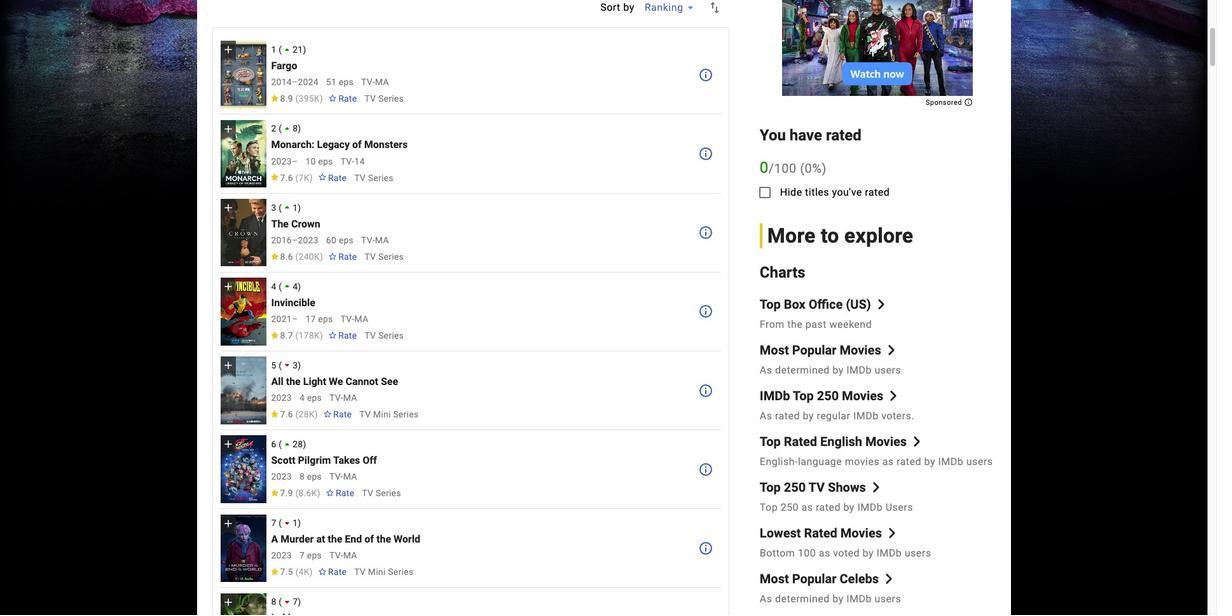 Task type: locate. For each thing, give the bounding box(es) containing it.
( right 5
[[279, 360, 282, 371]]

popular down from the past weekend
[[792, 343, 836, 358]]

determined
[[775, 365, 830, 377], [775, 594, 830, 606]]

arrow drop up image for the crown
[[281, 201, 294, 214]]

1 horizontal spatial 4
[[293, 282, 298, 292]]

eps right the "51"
[[339, 77, 354, 87]]

rate button for a murder at the end of the world
[[313, 561, 352, 584]]

star inline image inside imdb rating: 8.6 'element'
[[270, 253, 279, 260]]

8 inside ranking 2 element
[[293, 124, 298, 134]]

( up murder
[[279, 518, 282, 529]]

250 for tv
[[784, 480, 806, 496]]

star border inline image down the "51"
[[328, 95, 337, 102]]

250 down english-
[[784, 480, 806, 496]]

28k
[[299, 410, 315, 420]]

all the light we cannot see (2023) image
[[220, 357, 266, 425]]

1 horizontal spatial 7
[[293, 597, 298, 608]]

0 vertical spatial arrow drop down image
[[683, 0, 698, 15]]

star border inline image for the crown
[[328, 253, 337, 260]]

1 vertical spatial 100
[[798, 548, 816, 560]]

group for scott pilgrim takes off
[[220, 436, 266, 504]]

2 vertical spatial as
[[760, 594, 772, 606]]

6 group from the top
[[220, 436, 266, 504]]

2 vertical spatial 7
[[293, 597, 298, 608]]

0 horizontal spatial 4
[[271, 282, 276, 292]]

( up 28
[[295, 410, 299, 420]]

1 vertical spatial most
[[760, 572, 789, 587]]

tv- for all the light we cannot see
[[329, 393, 343, 403]]

chevron right inline image for imdb top 250 movies
[[888, 391, 899, 401]]

see more information about all the light we cannot see image
[[698, 383, 713, 398]]

1 vertical spatial as determined by imdb users
[[760, 594, 901, 606]]

8.6 ( 240k )
[[280, 252, 323, 262]]

) inside ranking 7 element
[[298, 518, 301, 529]]

5 star inline image from the top
[[270, 490, 279, 497]]

3 2023 from the top
[[271, 551, 292, 561]]

0 vertical spatial popular
[[792, 343, 836, 358]]

ma
[[375, 77, 389, 87], [375, 235, 389, 245], [354, 314, 368, 324], [343, 393, 357, 403], [343, 472, 357, 482], [343, 551, 357, 561]]

eps for the crown
[[339, 235, 354, 245]]

2 vertical spatial as
[[819, 548, 830, 560]]

lowest
[[760, 526, 801, 541]]

most
[[760, 343, 789, 358], [760, 572, 789, 587]]

rated down the top 250 as rated by imdb users
[[804, 526, 837, 541]]

2 imdb rating: 7.6 element from the top
[[270, 410, 318, 420]]

fargo (2014) image
[[220, 41, 266, 109]]

7.6 right star inline image at top
[[280, 173, 293, 183]]

arrow drop down image up murder
[[281, 517, 294, 530]]

invincible link
[[271, 297, 315, 309]]

1 horizontal spatial 3
[[293, 360, 298, 371]]

( inside ranking 3 element
[[279, 203, 282, 213]]

2 vertical spatial 1
[[293, 518, 298, 529]]

a murder at the end of the world
[[271, 534, 420, 546]]

0 horizontal spatial 100
[[774, 161, 797, 176]]

chevron right inline image
[[876, 300, 886, 310], [871, 483, 881, 493], [887, 529, 897, 539]]

from the past weekend
[[760, 319, 872, 331]]

popular
[[792, 343, 836, 358], [792, 572, 836, 587]]

0 vertical spatial rated
[[784, 435, 817, 450]]

7 up 4k in the bottom of the page
[[299, 551, 305, 561]]

0 vertical spatial tv mini series
[[359, 410, 419, 420]]

1
[[271, 45, 276, 55], [293, 203, 298, 213], [293, 518, 298, 529]]

tv-ma for scott pilgrim takes off
[[329, 472, 357, 482]]

tv mini series down 'see'
[[359, 410, 419, 420]]

2 most from the top
[[760, 572, 789, 587]]

) inside ranking 6 element
[[303, 439, 306, 450]]

star inline image left the 7.9
[[270, 490, 279, 497]]

tv down cannot
[[359, 410, 371, 420]]

4 star inline image from the top
[[270, 411, 279, 418]]

7.6
[[280, 173, 293, 183], [280, 410, 293, 420]]

1 star inline image from the top
[[270, 95, 279, 102]]

tv mini series for see
[[359, 410, 419, 420]]

popular for movies
[[792, 343, 836, 358]]

14
[[354, 156, 365, 166]]

1 vertical spatial tv mini series
[[354, 567, 413, 578]]

rate right 4k in the bottom of the page
[[328, 567, 347, 578]]

) inside 0 / 100 ( 0% )
[[822, 161, 827, 176]]

star border inline image
[[318, 174, 327, 181]]

1 horizontal spatial of
[[365, 534, 374, 546]]

as determined by imdb users for celebs
[[760, 594, 901, 606]]

1 horizontal spatial as
[[819, 548, 830, 560]]

crown
[[291, 218, 320, 230]]

eps for fargo
[[339, 77, 354, 87]]

tv mini series down world
[[354, 567, 413, 578]]

1 vertical spatial chevron right inline image
[[871, 483, 881, 493]]

rate button right 28k
[[318, 403, 357, 426]]

0 vertical spatial arrow drop up image
[[281, 122, 294, 135]]

end
[[345, 534, 362, 546]]

) inside ranking 2 element
[[298, 124, 301, 134]]

a murder at the end of the world link
[[271, 534, 420, 546]]

8.7
[[280, 331, 293, 341]]

4
[[271, 282, 276, 292], [293, 282, 298, 292], [299, 393, 305, 403]]

rated up language at the bottom right of the page
[[784, 435, 817, 450]]

chevron right inline image inside imdb top 250 movies link
[[888, 391, 899, 401]]

7 inside 'ranking 8' element
[[293, 597, 298, 608]]

1 vertical spatial arrow drop down image
[[281, 517, 294, 530]]

add image left 8 (
[[222, 596, 234, 609]]

0 horizontal spatial 3
[[271, 203, 276, 213]]

chevron right inline image for (us)
[[876, 300, 886, 310]]

1 vertical spatial arrow drop up image
[[281, 201, 294, 214]]

( inside 0 / 100 ( 0% )
[[800, 161, 805, 176]]

0 vertical spatial arrow drop up image
[[281, 43, 294, 56]]

2 as from the top
[[760, 410, 772, 422]]

rate button right 178k
[[323, 324, 362, 347]]

arrow drop up image up the
[[281, 201, 294, 214]]

( inside ranking 5 element
[[279, 360, 282, 371]]

top 250 tv shows link
[[760, 480, 881, 496]]

( up hide
[[800, 161, 805, 176]]

as for top 250 tv shows
[[802, 502, 813, 514]]

tv- down takes
[[329, 472, 343, 482]]

7.6 ( 28k )
[[280, 410, 318, 420]]

english
[[820, 435, 862, 450]]

0 horizontal spatial as
[[802, 502, 813, 514]]

sort by
[[600, 1, 634, 13]]

7 group from the top
[[220, 515, 266, 583]]

10
[[305, 156, 316, 166]]

( right 2
[[279, 124, 282, 134]]

arrow drop down image for 7
[[281, 596, 294, 609]]

the crown
[[271, 218, 320, 230]]

star border inline image
[[328, 95, 337, 102], [328, 253, 337, 260], [328, 332, 337, 339], [323, 411, 332, 418], [325, 490, 334, 497], [318, 569, 327, 576]]

1 arrow drop up image from the top
[[281, 122, 294, 135]]

arrow drop up image
[[281, 122, 294, 135], [281, 438, 294, 451]]

ma right 60 eps
[[375, 235, 389, 245]]

murder
[[281, 534, 314, 546]]

as down lowest rated movies
[[819, 548, 830, 560]]

6 (
[[271, 439, 282, 450]]

top down english-
[[760, 480, 781, 496]]

takes
[[333, 455, 360, 467]]

7.9
[[280, 489, 293, 499]]

popular down bottom 100 as voted by imdb users
[[792, 572, 836, 587]]

most popular celebs link
[[760, 572, 894, 587]]

fargo link
[[271, 60, 297, 72]]

the crown (2016) image
[[220, 199, 266, 267]]

star border inline image right 8.6k
[[325, 490, 334, 497]]

1 vertical spatial mini
[[368, 567, 386, 578]]

arrow drop up image up invincible
[[281, 280, 294, 293]]

at
[[316, 534, 325, 546]]

star inline image for the crown
[[270, 253, 279, 260]]

2 as determined by imdb users from the top
[[760, 594, 901, 606]]

star inline image
[[270, 95, 279, 102], [270, 253, 279, 260], [270, 332, 279, 339], [270, 411, 279, 418], [270, 490, 279, 497], [270, 569, 279, 576]]

6 star inline image from the top
[[270, 569, 279, 576]]

3 arrow drop up image from the top
[[281, 280, 294, 293]]

1 vertical spatial add image
[[222, 596, 234, 609]]

star inline image inside imdb rating: 7.9 element
[[270, 490, 279, 497]]

2 horizontal spatial as
[[882, 456, 894, 468]]

0 vertical spatial as determined by imdb users
[[760, 365, 901, 377]]

) inside ranking 3 element
[[298, 203, 301, 213]]

1 vertical spatial 2023
[[271, 472, 292, 482]]

1 vertical spatial determined
[[775, 594, 830, 606]]

eps for monarch: legacy of monsters
[[318, 156, 333, 166]]

6 add image from the top
[[222, 517, 234, 530]]

2 vertical spatial chevron right inline image
[[887, 529, 897, 539]]

monarch:
[[271, 139, 315, 151]]

ranking 5 element
[[271, 359, 690, 372]]

star inline image inside imdb rating: 7.5 element
[[270, 569, 279, 576]]

see more information about the crown image
[[698, 225, 713, 240]]

star inline image left the 7.6 ( 28k )
[[270, 411, 279, 418]]

tv
[[365, 94, 376, 104], [354, 173, 366, 183], [365, 252, 376, 262], [365, 331, 376, 341], [359, 410, 371, 420], [809, 480, 825, 496], [362, 489, 373, 499], [354, 567, 366, 578]]

0 vertical spatial 100
[[774, 161, 797, 176]]

2 (
[[271, 124, 282, 134]]

( inside ranking 1 element
[[279, 45, 282, 55]]

you
[[760, 126, 786, 144]]

5 group from the top
[[220, 357, 266, 425]]

tv for the crown
[[365, 252, 376, 262]]

( for 7.5 ( 4k )
[[295, 567, 299, 578]]

tv down 14
[[354, 173, 366, 183]]

1 up murder
[[293, 518, 298, 529]]

tv- down we
[[329, 393, 343, 403]]

arrow drop down image down 7.5
[[281, 596, 294, 609]]

tv-ma
[[361, 77, 389, 87], [361, 235, 389, 245], [341, 314, 368, 324], [329, 393, 357, 403], [329, 472, 357, 482], [329, 551, 357, 561]]

add image for a murder at the end of the world
[[222, 517, 234, 530]]

add image for the crown
[[222, 201, 234, 214]]

the inside 'link'
[[286, 376, 301, 388]]

1 as from the top
[[760, 365, 772, 377]]

2 star inline image from the top
[[270, 253, 279, 260]]

as determined by imdb users
[[760, 365, 901, 377], [760, 594, 901, 606]]

1 vertical spatial 250
[[784, 480, 806, 496]]

( right "8.6"
[[295, 252, 299, 262]]

star inline image
[[270, 174, 279, 181]]

1 vertical spatial arrow drop up image
[[281, 438, 294, 451]]

star inline image inside the imdb rating: 8.9 element
[[270, 95, 279, 102]]

2 arrow drop up image from the top
[[281, 438, 294, 451]]

tv-ma down we
[[329, 393, 357, 403]]

( up fargo
[[279, 45, 282, 55]]

250 up lowest
[[781, 502, 799, 514]]

as
[[882, 456, 894, 468], [802, 502, 813, 514], [819, 548, 830, 560]]

change sort by direction image
[[707, 0, 722, 15]]

rated for top
[[784, 435, 817, 450]]

star border inline image for fargo
[[328, 95, 337, 102]]

chevron right inline image inside most popular celebs link
[[884, 574, 894, 585]]

kurt russell, wyatt russell, ren watabe, anders holm, anna sawai, kiersey clemons, and mari yamamoto in monarch: legacy of monsters (2023) image
[[220, 120, 266, 188]]

as for imdb top 250 movies
[[760, 410, 772, 422]]

arrow drop down image
[[683, 0, 698, 15], [281, 517, 294, 530], [281, 596, 294, 609]]

top up english-
[[760, 435, 781, 450]]

rate for fargo
[[338, 94, 357, 104]]

tv down off on the left bottom
[[362, 489, 373, 499]]

( for 3 (
[[279, 203, 282, 213]]

1 add image from the top
[[222, 438, 234, 451]]

2 vertical spatial 2023
[[271, 551, 292, 561]]

eps right "10"
[[318, 156, 333, 166]]

group left the 6
[[220, 436, 266, 504]]

movies up voted
[[840, 526, 882, 541]]

1 popular from the top
[[792, 343, 836, 358]]

2 horizontal spatial 8
[[299, 472, 305, 482]]

tv- for fargo
[[361, 77, 375, 87]]

4 for 4
[[293, 282, 298, 292]]

tv for invincible
[[365, 331, 376, 341]]

moved down 7 in ranking element
[[281, 596, 298, 609]]

popular for celebs
[[792, 572, 836, 587]]

movies down weekend
[[840, 343, 881, 358]]

0 vertical spatial add image
[[222, 438, 234, 451]]

as for most popular movies
[[760, 365, 772, 377]]

2 determined from the top
[[775, 594, 830, 606]]

add image
[[222, 44, 234, 56], [222, 123, 234, 135], [222, 201, 234, 214], [222, 280, 234, 293], [222, 359, 234, 372], [222, 517, 234, 530]]

chevron right inline image inside lowest rated movies link
[[887, 529, 897, 539]]

as determined by imdb users down most popular celebs link
[[760, 594, 901, 606]]

voters.
[[881, 410, 914, 422]]

ranking 2 element
[[271, 122, 690, 135]]

1 as determined by imdb users from the top
[[760, 365, 901, 377]]

2023 down all
[[271, 393, 292, 403]]

240k
[[299, 252, 320, 262]]

1 vertical spatial 7
[[299, 551, 305, 561]]

rate for invincible
[[338, 331, 357, 341]]

as down from
[[760, 365, 772, 377]]

0 vertical spatial 7
[[271, 518, 276, 529]]

tv- for scott pilgrim takes off
[[329, 472, 343, 482]]

eps for invincible
[[318, 314, 333, 324]]

tv- for monarch: legacy of monsters
[[341, 156, 354, 166]]

0 vertical spatial 2023
[[271, 393, 292, 403]]

0 horizontal spatial of
[[352, 139, 362, 151]]

arrow drop up image right 2
[[281, 122, 294, 135]]

3 add image from the top
[[222, 201, 234, 214]]

2 add image from the top
[[222, 596, 234, 609]]

ma right 51 eps
[[375, 77, 389, 87]]

ma for a murder at the end of the world
[[343, 551, 357, 561]]

add image
[[222, 438, 234, 451], [222, 596, 234, 609]]

2 arrow drop up image from the top
[[281, 201, 294, 214]]

2 vertical spatial arrow drop up image
[[281, 280, 294, 293]]

1 (
[[271, 45, 282, 55]]

movies
[[845, 456, 880, 468]]

chevron right inline image down the english-language movies as rated by imdb users
[[871, 483, 881, 493]]

light
[[303, 376, 326, 388]]

2 horizontal spatial 7
[[299, 551, 305, 561]]

0 vertical spatial determined
[[775, 365, 830, 377]]

( inside ranking 4 element
[[279, 282, 282, 292]]

( for 5 (
[[279, 360, 282, 371]]

( up invincible
[[279, 282, 282, 292]]

7 eps
[[299, 551, 322, 561]]

( down 2023–
[[295, 173, 299, 183]]

5
[[271, 360, 276, 371]]

chevron right inline image inside top 250 tv shows link
[[871, 483, 881, 493]]

group for monarch: legacy of monsters
[[220, 120, 266, 188]]

tv for fargo
[[365, 94, 376, 104]]

tv-ma down a murder at the end of the world link on the bottom left of page
[[329, 551, 357, 561]]

determined down most popular celebs
[[775, 594, 830, 606]]

arrow drop up image
[[281, 43, 294, 56], [281, 201, 294, 214], [281, 280, 294, 293]]

0 vertical spatial mini
[[373, 410, 391, 420]]

7.6 for all
[[280, 410, 293, 420]]

eps down pilgrim
[[307, 472, 322, 482]]

chevron right inline image inside top rated english movies link
[[912, 437, 922, 447]]

4 up invincible
[[293, 282, 298, 292]]

as right movies
[[882, 456, 894, 468]]

2 7.6 from the top
[[280, 410, 293, 420]]

tv- down a murder at the end of the world link on the bottom left of page
[[329, 551, 343, 561]]

chevron right inline image inside "most popular movies" link
[[886, 346, 896, 356]]

8.9 ( 395k )
[[280, 94, 323, 104]]

imdb rating: 7.5 element
[[270, 567, 313, 578]]

chevron right inline image for top rated english movies
[[912, 437, 922, 447]]

1 horizontal spatial 8
[[293, 124, 298, 134]]

eps
[[339, 77, 354, 87], [318, 156, 333, 166], [339, 235, 354, 245], [318, 314, 333, 324], [307, 393, 322, 403], [307, 472, 322, 482], [307, 551, 322, 561]]

1 imdb rating: 7.6 element from the top
[[270, 173, 313, 183]]

1 vertical spatial popular
[[792, 572, 836, 587]]

tv-ma right 51 eps
[[361, 77, 389, 87]]

1 vertical spatial rated
[[804, 526, 837, 541]]

2 horizontal spatial 4
[[299, 393, 305, 403]]

395k
[[299, 94, 320, 104]]

weekend
[[829, 319, 872, 331]]

rate button right 240k
[[323, 245, 362, 268]]

as for most popular celebs
[[760, 594, 772, 606]]

eps down at
[[307, 551, 322, 561]]

pilgrim
[[298, 455, 331, 467]]

bottom
[[760, 548, 795, 560]]

the crown link
[[271, 218, 320, 230]]

1 vertical spatial 8
[[299, 472, 305, 482]]

eps down light
[[307, 393, 322, 403]]

tv-ma right 60 eps
[[361, 235, 389, 245]]

imdb rating: 8.7 element
[[270, 331, 323, 341]]

( inside ranking 6 element
[[279, 439, 282, 450]]

the
[[271, 218, 289, 230]]

most for most popular movies
[[760, 343, 789, 358]]

7 (
[[271, 518, 282, 529]]

2 vertical spatial 250
[[781, 502, 799, 514]]

0 vertical spatial 3
[[271, 203, 276, 213]]

3 as from the top
[[760, 594, 772, 606]]

7 for 7
[[293, 597, 298, 608]]

2021–
[[271, 314, 298, 324]]

you have rated
[[760, 126, 861, 144]]

1 vertical spatial 3
[[293, 360, 298, 371]]

imdb rating: 8.6 element
[[270, 252, 323, 262]]

( for 6 (
[[279, 439, 282, 450]]

1 determined from the top
[[775, 365, 830, 377]]

7 right 8 (
[[293, 597, 298, 608]]

1 vertical spatial as
[[760, 410, 772, 422]]

eps for a murder at the end of the world
[[307, 551, 322, 561]]

imdb rating: 7.9 element
[[270, 489, 320, 499]]

rate button for scott pilgrim takes off
[[320, 482, 359, 505]]

) inside ranking 4 element
[[298, 282, 301, 292]]

1 vertical spatial 7.6
[[280, 410, 293, 420]]

fargo
[[271, 60, 297, 72]]

tv- right 60 eps
[[361, 235, 375, 245]]

1 arrow drop up image from the top
[[281, 43, 294, 56]]

tv- right 51 eps
[[361, 77, 375, 87]]

4 up the 7.6 ( 28k )
[[299, 393, 305, 403]]

0 vertical spatial most
[[760, 343, 789, 358]]

2 2023 from the top
[[271, 472, 292, 482]]

rate down we
[[333, 410, 352, 420]]

the right at
[[328, 534, 342, 546]]

1 inside ranking 7 element
[[293, 518, 298, 529]]

rated
[[784, 435, 817, 450], [804, 526, 837, 541]]

8 group from the top
[[220, 594, 266, 616]]

( inside ranking 2 element
[[279, 124, 282, 134]]

2 group from the top
[[220, 120, 266, 188]]

2 vertical spatial 8
[[271, 597, 276, 608]]

as determined by imdb users for movies
[[760, 365, 901, 377]]

ma down end
[[343, 551, 357, 561]]

1 group from the top
[[220, 41, 266, 109]]

250 for as
[[781, 502, 799, 514]]

of
[[352, 139, 362, 151], [365, 534, 374, 546]]

ranking 4 element
[[271, 280, 690, 293]]

4 group from the top
[[220, 278, 266, 346]]

j.k. simmons and steven yeun in invincible (2021) image
[[220, 278, 266, 346]]

( right 7.5
[[295, 567, 299, 578]]

top
[[760, 297, 781, 312], [793, 389, 814, 404], [760, 435, 781, 450], [760, 480, 781, 496], [760, 502, 778, 514]]

3 inside ranking 5 element
[[293, 360, 298, 371]]

1 vertical spatial 1
[[293, 203, 298, 213]]

most down from
[[760, 343, 789, 358]]

tv for monarch: legacy of monsters
[[354, 173, 366, 183]]

tv- down "monarch: legacy of monsters" link on the left
[[341, 156, 354, 166]]

1 inside ranking 3 element
[[293, 203, 298, 213]]

2 add image from the top
[[222, 123, 234, 135]]

( inside ranking 7 element
[[279, 518, 282, 529]]

100
[[774, 161, 797, 176], [798, 548, 816, 560]]

tv series for invincible
[[365, 331, 404, 341]]

1 vertical spatial of
[[365, 534, 374, 546]]

imdb
[[846, 365, 872, 377], [760, 389, 790, 404], [853, 410, 879, 422], [938, 456, 963, 468], [857, 502, 883, 514], [877, 548, 902, 560], [846, 594, 872, 606]]

group left a
[[220, 515, 266, 583]]

2 popular from the top
[[792, 572, 836, 587]]

0 vertical spatial 1
[[271, 45, 276, 55]]

1 vertical spatial as
[[802, 502, 813, 514]]

Hide titles you've rated checkbox
[[750, 177, 780, 208]]

tv- right 17 eps
[[341, 314, 354, 324]]

rate down 60 eps
[[338, 252, 357, 262]]

ranking 1 element
[[271, 43, 690, 56]]

3 group from the top
[[220, 199, 266, 267]]

4 add image from the top
[[222, 280, 234, 293]]

chevron right inline image
[[886, 346, 896, 356], [888, 391, 899, 401], [912, 437, 922, 447], [884, 574, 894, 585]]

1 7.6 from the top
[[280, 173, 293, 183]]

0 vertical spatial of
[[352, 139, 362, 151]]

top up from
[[760, 297, 781, 312]]

star inline image for scott pilgrim takes off
[[270, 490, 279, 497]]

chevron right inline image inside top box office (us) link
[[876, 300, 886, 310]]

ma down takes
[[343, 472, 357, 482]]

add image for invincible
[[222, 280, 234, 293]]

as down bottom
[[760, 594, 772, 606]]

) inside ranking 5 element
[[298, 360, 301, 371]]

3 star inline image from the top
[[270, 332, 279, 339]]

moved up 21 in ranking element
[[281, 43, 303, 56]]

rate down takes
[[336, 489, 354, 499]]

( right the 7.9
[[295, 489, 299, 499]]

ma right 17 eps
[[354, 314, 368, 324]]

5 add image from the top
[[222, 359, 234, 372]]

0 vertical spatial imdb rating: 7.6 element
[[270, 173, 313, 183]]

rate for all the light we cannot see
[[333, 410, 352, 420]]

8
[[293, 124, 298, 134], [299, 472, 305, 482], [271, 597, 276, 608]]

determined for celebs
[[775, 594, 830, 606]]

( right the 6
[[279, 439, 282, 450]]

2 vertical spatial arrow drop down image
[[281, 596, 294, 609]]

ranking 6 element
[[271, 438, 690, 451]]

tv series
[[365, 94, 404, 104], [354, 173, 393, 183], [365, 252, 404, 262], [365, 331, 404, 341], [362, 489, 401, 499]]

8 left moved down 7 in ranking element at the bottom left of page
[[271, 597, 276, 608]]

1 vertical spatial imdb rating: 7.6 element
[[270, 410, 318, 420]]

2023 for a
[[271, 551, 292, 561]]

0 vertical spatial chevron right inline image
[[876, 300, 886, 310]]

imdb rating: 7.6 element
[[270, 173, 313, 183], [270, 410, 318, 420]]

see more information about monarch: legacy of monsters image
[[698, 146, 713, 161]]

chevron right inline image down 'users'
[[887, 529, 897, 539]]

(
[[279, 45, 282, 55], [295, 94, 299, 104], [279, 124, 282, 134], [800, 161, 805, 176], [295, 173, 299, 183], [279, 203, 282, 213], [295, 252, 299, 262], [279, 282, 282, 292], [295, 331, 299, 341], [279, 360, 282, 371], [295, 410, 299, 420], [279, 439, 282, 450], [295, 489, 299, 499], [279, 518, 282, 529], [295, 567, 299, 578], [279, 597, 282, 608]]

mini down a murder at the end of the world link on the bottom left of page
[[368, 567, 386, 578]]

0 horizontal spatial 7
[[271, 518, 276, 529]]

as
[[760, 365, 772, 377], [760, 410, 772, 422], [760, 594, 772, 606]]

0 vertical spatial as
[[760, 365, 772, 377]]

4 for 4 eps
[[299, 393, 305, 403]]

1 most from the top
[[760, 343, 789, 358]]

( for 8.7 ( 178k )
[[295, 331, 299, 341]]

0 vertical spatial as
[[882, 456, 894, 468]]

a
[[271, 534, 278, 546]]

add image left 3 (
[[222, 201, 234, 214]]

7.6 left 28k
[[280, 410, 293, 420]]

( inside 'ranking 8' element
[[279, 597, 282, 608]]

tv-
[[361, 77, 375, 87], [341, 156, 354, 166], [361, 235, 375, 245], [341, 314, 354, 324], [329, 393, 343, 403], [329, 472, 343, 482], [329, 551, 343, 561]]

250
[[817, 389, 839, 404], [784, 480, 806, 496], [781, 502, 799, 514]]

0 vertical spatial 8
[[293, 124, 298, 134]]

rate button right 8.6k
[[320, 482, 359, 505]]

imdb rating: 7.6 element down 2023–
[[270, 173, 313, 183]]

tv- for the crown
[[361, 235, 375, 245]]

series for fargo
[[378, 94, 404, 104]]

moved up 8 in ranking element
[[281, 122, 298, 135]]

add image for 6
[[222, 438, 234, 451]]

star inline image inside imdb rating: 8.7 element
[[270, 332, 279, 339]]

0 horizontal spatial 8
[[271, 597, 276, 608]]

1 2023 from the top
[[271, 393, 292, 403]]

250 up regular
[[817, 389, 839, 404]]

1 add image from the top
[[222, 44, 234, 56]]

0 vertical spatial 7.6
[[280, 173, 293, 183]]

group
[[220, 41, 266, 109], [220, 120, 266, 188], [220, 199, 266, 267], [220, 278, 266, 346], [220, 357, 266, 425], [220, 436, 266, 504], [220, 515, 266, 583], [220, 594, 266, 616]]

8 up monarch:
[[293, 124, 298, 134]]

tv-ma right 17 eps
[[341, 314, 368, 324]]

ma down cannot
[[343, 393, 357, 403]]



Task type: vqa. For each thing, say whether or not it's contained in the screenshot.
Fargo MA
yes



Task type: describe. For each thing, give the bounding box(es) containing it.
4k
[[299, 567, 309, 578]]

star inline image for a murder at the end of the world
[[270, 569, 279, 576]]

imdb rating: 8.9 element
[[270, 94, 323, 104]]

more
[[767, 224, 816, 248]]

top for top rated english movies
[[760, 435, 781, 450]]

group for the crown
[[220, 199, 266, 267]]

( for 1 (
[[279, 45, 282, 55]]

off
[[363, 455, 377, 467]]

17
[[305, 314, 316, 324]]

1 for the
[[293, 203, 298, 213]]

ranking 7 element
[[271, 517, 690, 530]]

0 / 100 ( 0% )
[[760, 159, 827, 177]]

tv-ma for invincible
[[341, 314, 368, 324]]

top up 'as rated by regular imdb voters.'
[[793, 389, 814, 404]]

ranking 3 element
[[271, 201, 690, 214]]

star inline image for fargo
[[270, 95, 279, 102]]

add image for monarch: legacy of monsters
[[222, 123, 234, 135]]

2023–
[[271, 156, 298, 166]]

tv-14
[[341, 156, 365, 166]]

invincible
[[271, 297, 315, 309]]

from
[[760, 319, 785, 331]]

star border inline image for all the light we cannot see
[[323, 411, 332, 418]]

all
[[271, 376, 283, 388]]

moved down 1 in ranking element
[[281, 517, 298, 530]]

( for 7.6 ( 7k )
[[295, 173, 299, 183]]

8.6k
[[299, 489, 317, 499]]

moved up 4 in ranking element
[[281, 280, 298, 293]]

most for most popular celebs
[[760, 572, 789, 587]]

top box office (us) link
[[760, 297, 886, 312]]

moved down 3 in ranking element
[[281, 359, 298, 372]]

5 (
[[271, 360, 282, 371]]

movies up 'as rated by regular imdb voters.'
[[842, 389, 883, 404]]

tv series for fargo
[[365, 94, 404, 104]]

imdb top 250 movies link
[[760, 389, 899, 404]]

group for a murder at the end of the world
[[220, 515, 266, 583]]

scott pilgrim takes off (2023) image
[[220, 436, 266, 504]]

scott pilgrim takes off link
[[271, 455, 377, 467]]

as rated by regular imdb voters.
[[760, 410, 914, 422]]

top 250 tv shows
[[760, 480, 866, 496]]

rated right have
[[826, 126, 861, 144]]

8.6
[[280, 252, 293, 262]]

4 eps
[[299, 393, 322, 403]]

scott pilgrim takes off
[[271, 455, 377, 467]]

28
[[293, 439, 303, 450]]

top for top 250 tv shows
[[760, 480, 781, 496]]

arrow drop up image for fargo
[[281, 43, 294, 56]]

rate button for invincible
[[323, 324, 362, 347]]

7 for 7 (
[[271, 518, 276, 529]]

tom hiddleston in glorious purpose (2023) image
[[220, 594, 266, 616]]

world
[[394, 534, 420, 546]]

0%
[[805, 161, 822, 176]]

( for 7.9 ( 8.6k )
[[295, 489, 299, 499]]

sponsored content section
[[782, 0, 973, 107]]

top for top box office (us)
[[760, 297, 781, 312]]

rate for scott pilgrim takes off
[[336, 489, 354, 499]]

celebs
[[840, 572, 879, 587]]

2023 for all
[[271, 393, 292, 403]]

tv- for invincible
[[341, 314, 354, 324]]

language
[[798, 456, 842, 468]]

star border inline image for a murder at the end of the world
[[318, 569, 327, 576]]

8 for 8
[[293, 124, 298, 134]]

7.5
[[280, 567, 293, 578]]

see more information about fargo image
[[698, 67, 713, 83]]

tv for scott pilgrim takes off
[[362, 489, 373, 499]]

series for the crown
[[378, 252, 404, 262]]

see more information about scott pilgrim takes off image
[[698, 462, 713, 477]]

imdb rating: 7.6 element for monarch:
[[270, 173, 313, 183]]

clive owen and emma corrin in a murder at the end of the world (2023) image
[[220, 515, 266, 583]]

7.5 ( 4k )
[[280, 567, 313, 578]]

arrow drop up image for invincible
[[281, 280, 294, 293]]

add image for all the light we cannot see
[[222, 359, 234, 372]]

) inside ranking 1 element
[[303, 45, 306, 55]]

100 inside 0 / 100 ( 0% )
[[774, 161, 797, 176]]

51 eps
[[326, 77, 354, 87]]

rated down top 250 tv shows link
[[816, 502, 841, 514]]

english-language movies as rated by imdb users
[[760, 456, 993, 468]]

arrow drop up image for scott
[[281, 438, 294, 451]]

10 eps
[[305, 156, 333, 166]]

group for fargo
[[220, 41, 266, 109]]

bottom 100 as voted by imdb users
[[760, 548, 931, 560]]

8 eps
[[299, 472, 322, 482]]

chevron right inline image for most popular celebs
[[884, 574, 894, 585]]

cannot
[[346, 376, 378, 388]]

7.9 ( 8.6k )
[[280, 489, 320, 499]]

( for 4 (
[[279, 282, 282, 292]]

rate button for fargo
[[323, 87, 362, 110]]

group for invincible
[[220, 278, 266, 346]]

( for 7.6 ( 28k )
[[295, 410, 299, 420]]

most popular movies link
[[760, 343, 896, 358]]

charts
[[760, 264, 805, 281]]

star inline image for invincible
[[270, 332, 279, 339]]

rate for monarch: legacy of monsters
[[328, 173, 347, 183]]

ma for the crown
[[375, 235, 389, 245]]

tv down language at the bottom right of the page
[[809, 480, 825, 496]]

3 (
[[271, 203, 282, 213]]

tv-ma for a murder at the end of the world
[[329, 551, 357, 561]]

7.6 for monarch:
[[280, 173, 293, 183]]

arrow drop down image
[[281, 359, 294, 372]]

tv series for the crown
[[365, 252, 404, 262]]

determined for movies
[[775, 365, 830, 377]]

tv series for scott pilgrim takes off
[[362, 489, 401, 499]]

most popular movies
[[760, 343, 881, 358]]

7 for 7 eps
[[299, 551, 305, 561]]

8 for 8 (
[[271, 597, 276, 608]]

you've
[[832, 186, 862, 198]]

hide titles you've rated
[[780, 186, 890, 198]]

tv-ma for fargo
[[361, 77, 389, 87]]

top rated english movies link
[[760, 435, 922, 450]]

checkbox unchecked image
[[757, 185, 772, 200]]

tv for a murder at the end of the world
[[354, 567, 366, 578]]

see
[[381, 376, 398, 388]]

2
[[271, 124, 276, 134]]

ma for scott pilgrim takes off
[[343, 472, 357, 482]]

movies up the english-language movies as rated by imdb users
[[865, 435, 907, 450]]

4 for 4 (
[[271, 282, 276, 292]]

all the light we cannot see link
[[271, 376, 398, 388]]

ranking 8 element
[[271, 596, 690, 609]]

all the light we cannot see
[[271, 376, 398, 388]]

rated down imdb top 250 movies
[[775, 410, 800, 422]]

add image for fargo
[[222, 44, 234, 56]]

rated for lowest
[[804, 526, 837, 541]]

sort
[[600, 1, 620, 13]]

arrow drop down image for 1
[[281, 517, 294, 530]]

rate for the crown
[[338, 252, 357, 262]]

monarch: legacy of monsters link
[[271, 139, 408, 151]]

2023 for scott
[[271, 472, 292, 482]]

1 horizontal spatial 100
[[798, 548, 816, 560]]

8 (
[[271, 597, 282, 608]]

4 (
[[271, 282, 282, 292]]

6
[[271, 439, 276, 450]]

21
[[293, 45, 303, 55]]

star border inline image for invincible
[[328, 332, 337, 339]]

60 eps
[[326, 235, 354, 245]]

1 for a
[[293, 518, 298, 529]]

regular
[[817, 410, 850, 422]]

top 250 as rated by imdb users
[[760, 502, 913, 514]]

rated right you've
[[865, 186, 890, 198]]

monarch: legacy of monsters
[[271, 139, 408, 151]]

voted
[[833, 548, 860, 560]]

(us)
[[846, 297, 871, 312]]

past
[[806, 319, 827, 331]]

3 for 3
[[293, 360, 298, 371]]

to
[[821, 224, 839, 248]]

3 for 3 (
[[271, 203, 276, 213]]

) inside 'ranking 8' element
[[298, 597, 301, 608]]

2016–2023
[[271, 235, 318, 245]]

imdb rating: 7.6 element for all
[[270, 410, 318, 420]]

rate for a murder at the end of the world
[[328, 567, 347, 578]]

the down box
[[787, 319, 803, 331]]

tv for all the light we cannot see
[[359, 410, 371, 420]]

see more information about a murder at the end of the world image
[[698, 541, 713, 556]]

( for 8.9 ( 395k )
[[295, 94, 299, 104]]

have
[[790, 126, 822, 144]]

box
[[784, 297, 805, 312]]

tv series for monarch: legacy of monsters
[[354, 173, 393, 183]]

legacy
[[317, 139, 350, 151]]

( for 8 (
[[279, 597, 282, 608]]

series for scott pilgrim takes off
[[376, 489, 401, 499]]

rate button for monarch: legacy of monsters
[[313, 166, 352, 189]]

7.6 ( 7k )
[[280, 173, 313, 183]]

titles
[[805, 186, 829, 198]]

0 vertical spatial 250
[[817, 389, 839, 404]]

more to explore
[[767, 224, 913, 248]]

moved up 1 in ranking element
[[281, 201, 298, 214]]

178k
[[299, 331, 320, 341]]

top box office (us)
[[760, 297, 871, 312]]

8.9
[[280, 94, 293, 104]]

imdb top 250 movies
[[760, 389, 883, 404]]

( for 8.6 ( 240k )
[[295, 252, 299, 262]]

most popular celebs
[[760, 572, 879, 587]]

mini for see
[[373, 410, 391, 420]]

moved up 28 in ranking element
[[281, 438, 303, 451]]

the left world
[[376, 534, 391, 546]]

see more information about invincible image
[[698, 304, 713, 319]]

rate button for all the light we cannot see
[[318, 403, 357, 426]]

7k
[[299, 173, 309, 183]]

rate button for the crown
[[323, 245, 362, 268]]

chevron right inline image for shows
[[871, 483, 881, 493]]

/
[[769, 161, 774, 176]]

2014–2024
[[271, 77, 318, 87]]

hide
[[780, 186, 802, 198]]

rated right movies
[[897, 456, 921, 468]]

eps for all the light we cannot see
[[307, 393, 322, 403]]



